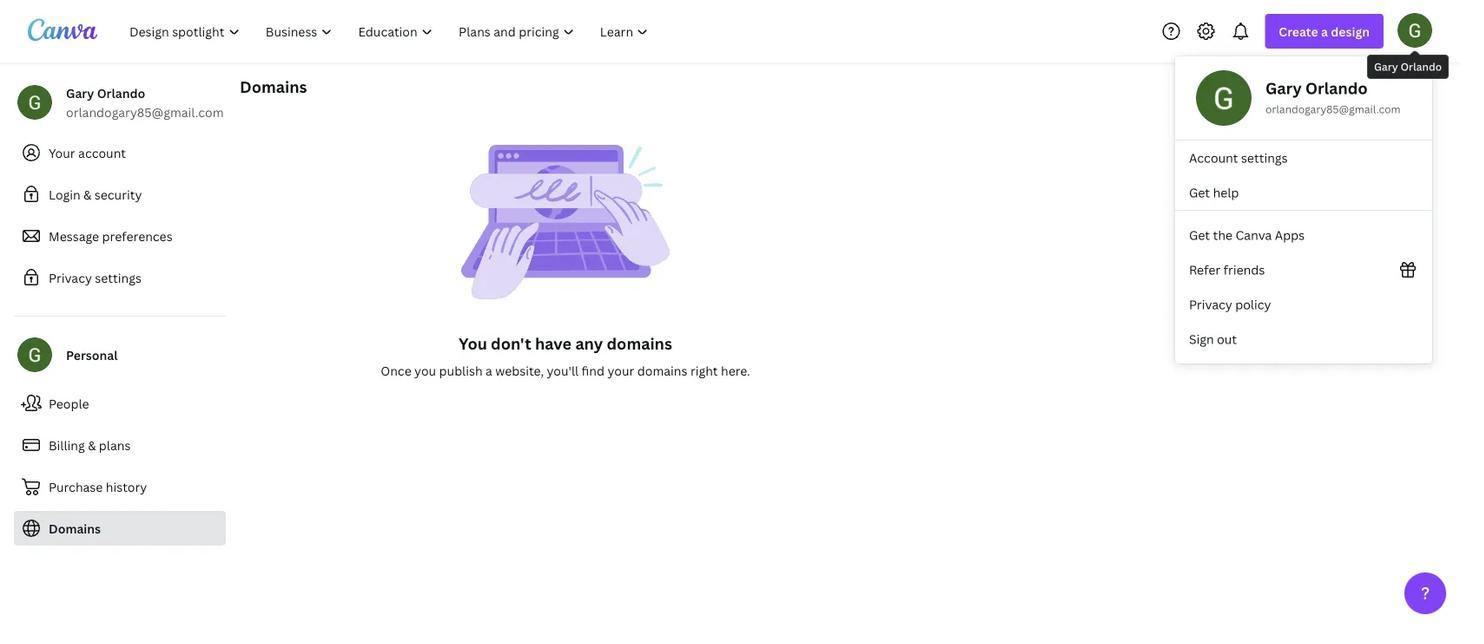 Task type: locate. For each thing, give the bounding box(es) containing it.
people
[[49, 396, 89, 412]]

login & security
[[49, 186, 142, 203]]

right
[[690, 363, 718, 379]]

0 horizontal spatial gary orlando orlandogary85@gmail.com
[[66, 85, 224, 120]]

0 vertical spatial privacy
[[49, 270, 92, 286]]

privacy settings link
[[14, 261, 226, 295]]

1 vertical spatial get
[[1189, 227, 1210, 244]]

1 vertical spatial &
[[88, 437, 96, 454]]

1 horizontal spatial gary
[[1265, 78, 1302, 99]]

0 vertical spatial &
[[83, 186, 92, 203]]

1 vertical spatial domains
[[49, 521, 101, 537]]

0 horizontal spatial privacy
[[49, 270, 92, 286]]

gary orlando orlandogary85@gmail.com inside gary orlando menu
[[1265, 78, 1401, 116]]

account
[[78, 145, 126, 161]]

0 vertical spatial domains
[[607, 333, 672, 354]]

orlandogary85@gmail.com up account settings link
[[1265, 102, 1401, 116]]

get the canva apps
[[1189, 227, 1305, 244]]

friends
[[1223, 262, 1265, 278]]

1 vertical spatial privacy
[[1189, 297, 1232, 313]]

publish
[[439, 363, 483, 379]]

orlando inside gary orlando menu
[[1305, 78, 1368, 99]]

0 vertical spatial list
[[1175, 141, 1432, 210]]

1 get from the top
[[1189, 184, 1210, 201]]

get
[[1189, 184, 1210, 201], [1189, 227, 1210, 244]]

a inside you don't have any domains once you publish a website, you'll find your domains right here.
[[486, 363, 492, 379]]

you
[[459, 333, 487, 354]]

0 horizontal spatial a
[[486, 363, 492, 379]]

list
[[1175, 141, 1432, 210], [1175, 218, 1432, 357]]

0 horizontal spatial orlandogary85@gmail.com
[[66, 104, 224, 120]]

1 horizontal spatial settings
[[1241, 150, 1288, 166]]

get the canva apps link
[[1175, 218, 1432, 253]]

0 vertical spatial a
[[1321, 23, 1328, 40]]

any
[[575, 333, 603, 354]]

your
[[608, 363, 634, 379]]

website,
[[495, 363, 544, 379]]

privacy inside list
[[1189, 297, 1232, 313]]

1 vertical spatial domains
[[637, 363, 687, 379]]

1 horizontal spatial gary orlando orlandogary85@gmail.com
[[1265, 78, 1401, 116]]

settings right account
[[1241, 150, 1288, 166]]

1 list from the top
[[1175, 141, 1432, 210]]

policy
[[1235, 297, 1271, 313]]

gary
[[1374, 59, 1398, 74], [1265, 78, 1302, 99], [66, 85, 94, 101]]

people link
[[14, 386, 226, 421]]

gary up your account
[[66, 85, 94, 101]]

privacy for privacy policy
[[1189, 297, 1232, 313]]

orlando down create a design
[[1305, 78, 1368, 99]]

gary orlando image
[[1397, 13, 1432, 48]]

get help
[[1189, 184, 1239, 201]]

settings inside list
[[1241, 150, 1288, 166]]

personal
[[66, 347, 118, 363]]

gary inside menu
[[1265, 78, 1302, 99]]

purchase history link
[[14, 470, 226, 505]]

gary down gary orlando "image"
[[1374, 59, 1398, 74]]

2 get from the top
[[1189, 227, 1210, 244]]

gary down create
[[1265, 78, 1302, 99]]

message preferences link
[[14, 219, 226, 254]]

1 horizontal spatial orlandogary85@gmail.com
[[1265, 102, 1401, 116]]

& right login
[[83, 186, 92, 203]]

get for get the canva apps
[[1189, 227, 1210, 244]]

a inside create a design dropdown button
[[1321, 23, 1328, 40]]

account
[[1189, 150, 1238, 166]]

orlandogary85@gmail.com
[[1265, 102, 1401, 116], [66, 104, 224, 120]]

& for login
[[83, 186, 92, 203]]

gary orlando orlandogary85@gmail.com
[[1265, 78, 1401, 116], [66, 85, 224, 120]]

domains
[[240, 76, 307, 97], [49, 521, 101, 537]]

1 vertical spatial settings
[[95, 270, 141, 286]]

login & security link
[[14, 177, 226, 212]]

0 vertical spatial settings
[[1241, 150, 1288, 166]]

1 horizontal spatial orlando
[[1305, 78, 1368, 99]]

1 horizontal spatial domains
[[240, 76, 307, 97]]

create
[[1279, 23, 1318, 40]]

gary orlando orlandogary85@gmail.com up the your account link
[[66, 85, 224, 120]]

a
[[1321, 23, 1328, 40], [486, 363, 492, 379]]

create a design button
[[1265, 14, 1384, 49]]

top level navigation element
[[118, 14, 663, 49]]

domains right your
[[637, 363, 687, 379]]

2 list from the top
[[1175, 218, 1432, 357]]

you
[[414, 363, 436, 379]]

privacy down the message
[[49, 270, 92, 286]]

a right publish
[[486, 363, 492, 379]]

1 vertical spatial a
[[486, 363, 492, 379]]

refer friends
[[1189, 262, 1265, 278]]

0 horizontal spatial settings
[[95, 270, 141, 286]]

1 horizontal spatial privacy
[[1189, 297, 1232, 313]]

get left help
[[1189, 184, 1210, 201]]

your account
[[49, 145, 126, 161]]

get inside button
[[1189, 184, 1210, 201]]

get left 'the'
[[1189, 227, 1210, 244]]

privacy up sign out
[[1189, 297, 1232, 313]]

settings down message preferences link
[[95, 270, 141, 286]]

a left design
[[1321, 23, 1328, 40]]

preferences
[[102, 228, 173, 244]]

history
[[106, 479, 147, 495]]

0 horizontal spatial domains
[[49, 521, 101, 537]]

orlandogary85@gmail.com up the your account link
[[66, 104, 224, 120]]

billing & plans
[[49, 437, 131, 454]]

apps
[[1275, 227, 1305, 244]]

sign
[[1189, 331, 1214, 348]]

orlando down gary orlando "image"
[[1401, 59, 1442, 74]]

here.
[[721, 363, 750, 379]]

domains up your
[[607, 333, 672, 354]]

1 vertical spatial list
[[1175, 218, 1432, 357]]

orlando up the your account link
[[97, 85, 145, 101]]

refer friends link
[[1175, 253, 1432, 287]]

& left "plans"
[[88, 437, 96, 454]]

1 horizontal spatial a
[[1321, 23, 1328, 40]]

0 vertical spatial get
[[1189, 184, 1210, 201]]

orlando
[[1401, 59, 1442, 74], [1305, 78, 1368, 99], [97, 85, 145, 101]]

help
[[1213, 184, 1239, 201]]

billing
[[49, 437, 85, 454]]

&
[[83, 186, 92, 203], [88, 437, 96, 454]]

settings
[[1241, 150, 1288, 166], [95, 270, 141, 286]]

gary orlando orlandogary85@gmail.com down create a design dropdown button
[[1265, 78, 1401, 116]]

privacy
[[49, 270, 92, 286], [1189, 297, 1232, 313]]

list containing account settings
[[1175, 141, 1432, 210]]

domains
[[607, 333, 672, 354], [637, 363, 687, 379]]

your account link
[[14, 135, 226, 170]]

privacy for privacy settings
[[49, 270, 92, 286]]



Task type: vqa. For each thing, say whether or not it's contained in the screenshot.
first list from the top
yes



Task type: describe. For each thing, give the bounding box(es) containing it.
list containing get the canva apps
[[1175, 218, 1432, 357]]

plans
[[99, 437, 131, 454]]

don't
[[491, 333, 531, 354]]

message preferences
[[49, 228, 173, 244]]

0 horizontal spatial gary
[[66, 85, 94, 101]]

you'll
[[547, 363, 579, 379]]

login
[[49, 186, 80, 203]]

2 horizontal spatial gary
[[1374, 59, 1398, 74]]

you don't have any domains once you publish a website, you'll find your domains right here.
[[381, 333, 750, 379]]

privacy policy link
[[1175, 287, 1432, 322]]

settings for privacy settings
[[95, 270, 141, 286]]

purchase
[[49, 479, 103, 495]]

0 vertical spatial domains
[[240, 76, 307, 97]]

the
[[1213, 227, 1233, 244]]

design
[[1331, 23, 1370, 40]]

privacy policy
[[1189, 297, 1271, 313]]

account settings link
[[1175, 141, 1432, 175]]

create a design
[[1279, 23, 1370, 40]]

billing & plans link
[[14, 428, 226, 463]]

out
[[1217, 331, 1237, 348]]

have
[[535, 333, 572, 354]]

privacy settings
[[49, 270, 141, 286]]

settings for account settings
[[1241, 150, 1288, 166]]

get help button
[[1175, 175, 1432, 210]]

security
[[95, 186, 142, 203]]

once
[[381, 363, 411, 379]]

purchase history
[[49, 479, 147, 495]]

get for get help
[[1189, 184, 1210, 201]]

refer
[[1189, 262, 1221, 278]]

account settings
[[1189, 150, 1288, 166]]

& for billing
[[88, 437, 96, 454]]

0 horizontal spatial orlando
[[97, 85, 145, 101]]

sign out
[[1189, 331, 1237, 348]]

gary orlando menu
[[1175, 56, 1432, 364]]

gary orlando
[[1374, 59, 1442, 74]]

2 horizontal spatial orlando
[[1401, 59, 1442, 74]]

orlandogary85@gmail.com inside gary orlando menu
[[1265, 102, 1401, 116]]

find
[[582, 363, 605, 379]]

sign out button
[[1175, 322, 1432, 357]]

canva
[[1235, 227, 1272, 244]]

your
[[49, 145, 75, 161]]

domains link
[[14, 512, 226, 546]]

message
[[49, 228, 99, 244]]



